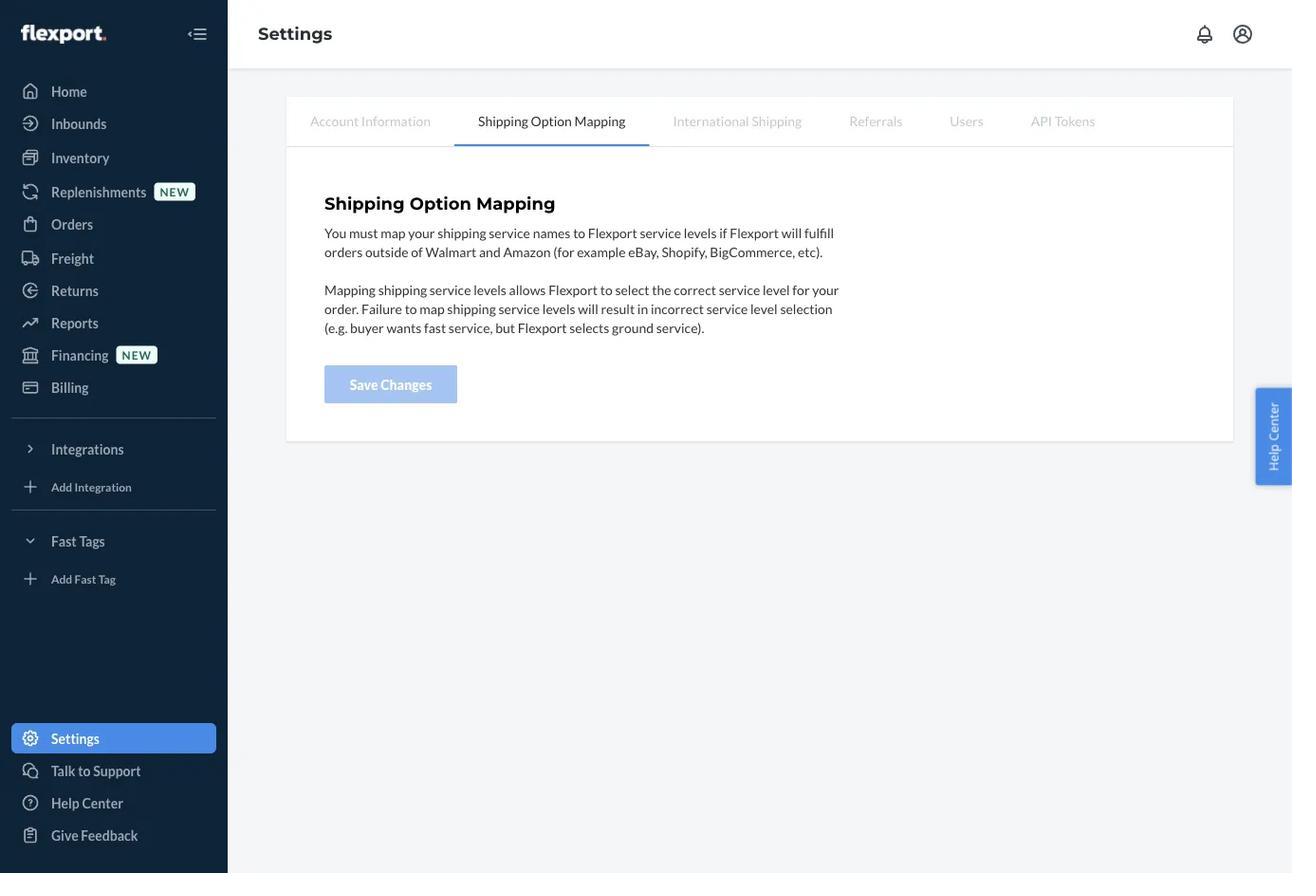 Task type: describe. For each thing, give the bounding box(es) containing it.
account
[[310, 112, 359, 129]]

of
[[411, 243, 423, 259]]

save changes
[[350, 376, 432, 392]]

fast tags button
[[11, 526, 216, 556]]

help center inside button
[[1266, 402, 1283, 471]]

shipping inside you must map your shipping service names to flexport service levels if flexport will fulfill orders outside of walmart and amazon (for example ebay, shopify, bigcommerce, etc).
[[438, 224, 487, 240]]

tag
[[98, 572, 116, 586]]

orders link
[[11, 209, 216, 239]]

incorrect
[[651, 300, 704, 316]]

tags
[[79, 533, 105, 549]]

inbounds
[[51, 115, 107, 131]]

integrations button
[[11, 434, 216, 464]]

selects
[[570, 319, 610, 335]]

0 vertical spatial settings
[[258, 23, 333, 44]]

information
[[362, 112, 431, 129]]

api
[[1032, 112, 1053, 129]]

international shipping tab
[[650, 97, 826, 144]]

service up amazon
[[489, 224, 531, 240]]

service down allows
[[499, 300, 540, 316]]

service).
[[657, 319, 705, 335]]

failure
[[362, 300, 402, 316]]

returns link
[[11, 275, 216, 306]]

0 vertical spatial level
[[763, 281, 790, 297]]

reports link
[[11, 308, 216, 338]]

service down walmart
[[430, 281, 471, 297]]

0 horizontal spatial shipping
[[325, 193, 405, 214]]

mapping shipping service levels allows flexport to select the correct service level for your order.                 failure to map shipping service levels will result in incorrect service level selection (e.g. buyer wants fast service, but flexport selects ground service).
[[325, 281, 840, 335]]

shopify,
[[662, 243, 708, 259]]

home link
[[11, 76, 216, 106]]

add for add fast tag
[[51, 572, 72, 586]]

help inside help center button
[[1266, 444, 1283, 471]]

must
[[349, 224, 378, 240]]

in
[[638, 300, 648, 316]]

ground
[[612, 319, 654, 335]]

returns
[[51, 282, 99, 299]]

add for add integration
[[51, 480, 72, 494]]

(for
[[554, 243, 575, 259]]

names
[[533, 224, 571, 240]]

save changes button
[[325, 365, 458, 403]]

you must map your shipping service names to flexport service levels if flexport will fulfill orders outside of walmart and amazon (for example ebay, shopify, bigcommerce, etc).
[[325, 224, 835, 259]]

for
[[793, 281, 810, 297]]

help center button
[[1256, 388, 1293, 485]]

new for financing
[[122, 348, 152, 362]]

service down correct
[[707, 300, 748, 316]]

1 horizontal spatial levels
[[543, 300, 576, 316]]

reports
[[51, 315, 99, 331]]

flexport logo image
[[21, 25, 106, 44]]

close navigation image
[[186, 23, 209, 46]]

tokens
[[1055, 112, 1096, 129]]

inventory
[[51, 150, 109, 166]]

shipping option mapping inside tab
[[478, 112, 626, 129]]

integrations
[[51, 441, 124, 457]]

api tokens
[[1032, 112, 1096, 129]]

tab list containing account information
[[287, 97, 1234, 147]]

0 horizontal spatial settings
[[51, 730, 100, 747]]

feedback
[[81, 827, 138, 843]]

1 vertical spatial levels
[[474, 281, 507, 297]]

add integration
[[51, 480, 132, 494]]

center inside help center link
[[82, 795, 123, 811]]

give feedback
[[51, 827, 138, 843]]

shipping inside tab
[[478, 112, 529, 129]]

amazon
[[503, 243, 551, 259]]

map inside you must map your shipping service names to flexport service levels if flexport will fulfill orders outside of walmart and amazon (for example ebay, shopify, bigcommerce, etc).
[[381, 224, 406, 240]]

flexport down (for
[[549, 281, 598, 297]]

add integration link
[[11, 472, 216, 502]]

api tokens tab
[[1008, 97, 1120, 144]]

fulfill
[[805, 224, 835, 240]]

service,
[[449, 319, 493, 335]]

add fast tag
[[51, 572, 116, 586]]

example
[[577, 243, 626, 259]]

to inside button
[[78, 763, 91, 779]]

help center link
[[11, 788, 216, 818]]

will inside "mapping shipping service levels allows flexport to select the correct service level for your order.                 failure to map shipping service levels will result in incorrect service level selection (e.g. buyer wants fast service, but flexport selects ground service)."
[[578, 300, 599, 316]]

1 vertical spatial shipping option mapping
[[325, 193, 556, 214]]

users
[[951, 112, 984, 129]]

home
[[51, 83, 87, 99]]

give feedback button
[[11, 820, 216, 850]]

international
[[673, 112, 750, 129]]

ebay,
[[629, 243, 659, 259]]

bigcommerce,
[[710, 243, 796, 259]]

(e.g.
[[325, 319, 348, 335]]

mapping inside "mapping shipping service levels allows flexport to select the correct service level for your order.                 failure to map shipping service levels will result in incorrect service level selection (e.g. buyer wants fast service, but flexport selects ground service)."
[[325, 281, 376, 297]]

0 horizontal spatial help center
[[51, 795, 123, 811]]

flexport up example
[[588, 224, 638, 240]]

you
[[325, 224, 347, 240]]

talk to support button
[[11, 756, 216, 786]]

1 vertical spatial level
[[751, 300, 778, 316]]

if
[[720, 224, 728, 240]]

billing
[[51, 379, 89, 395]]



Task type: vqa. For each thing, say whether or not it's contained in the screenshot.
Open account menu Icon on the top
yes



Task type: locate. For each thing, give the bounding box(es) containing it.
inventory link
[[11, 142, 216, 173]]

outside
[[365, 243, 409, 259]]

fast left tags
[[51, 533, 77, 549]]

2 horizontal spatial shipping
[[752, 112, 802, 129]]

1 horizontal spatial will
[[782, 224, 802, 240]]

replenishments
[[51, 184, 147, 200]]

levels left if
[[684, 224, 717, 240]]

will
[[782, 224, 802, 240], [578, 300, 599, 316]]

0 vertical spatial mapping
[[575, 112, 626, 129]]

1 vertical spatial new
[[122, 348, 152, 362]]

to up (for
[[573, 224, 586, 240]]

to up wants
[[405, 300, 417, 316]]

map up outside
[[381, 224, 406, 240]]

level
[[763, 281, 790, 297], [751, 300, 778, 316]]

1 horizontal spatial settings
[[258, 23, 333, 44]]

select
[[615, 281, 650, 297]]

map
[[381, 224, 406, 240], [420, 300, 445, 316]]

referrals
[[850, 112, 903, 129]]

correct
[[674, 281, 717, 297]]

1 horizontal spatial option
[[531, 112, 572, 129]]

0 vertical spatial levels
[[684, 224, 717, 240]]

add left integration
[[51, 480, 72, 494]]

changes
[[381, 376, 432, 392]]

shipping inside 'tab'
[[752, 112, 802, 129]]

1 horizontal spatial help
[[1266, 444, 1283, 471]]

buyer
[[350, 319, 384, 335]]

to right talk
[[78, 763, 91, 779]]

0 vertical spatial will
[[782, 224, 802, 240]]

center inside help center button
[[1266, 402, 1283, 441]]

1 vertical spatial add
[[51, 572, 72, 586]]

1 vertical spatial your
[[813, 281, 840, 297]]

orders
[[51, 216, 93, 232]]

1 horizontal spatial map
[[420, 300, 445, 316]]

option inside tab
[[531, 112, 572, 129]]

etc).
[[798, 243, 823, 259]]

to
[[573, 224, 586, 240], [601, 281, 613, 297], [405, 300, 417, 316], [78, 763, 91, 779]]

0 horizontal spatial new
[[122, 348, 152, 362]]

shipping
[[438, 224, 487, 240], [378, 281, 427, 297], [447, 300, 496, 316]]

fast
[[51, 533, 77, 549], [75, 572, 96, 586]]

open notifications image
[[1194, 23, 1217, 46]]

will inside you must map your shipping service names to flexport service levels if flexport will fulfill orders outside of walmart and amazon (for example ebay, shopify, bigcommerce, etc).
[[782, 224, 802, 240]]

level left the for
[[763, 281, 790, 297]]

mapping inside tab
[[575, 112, 626, 129]]

option
[[531, 112, 572, 129], [410, 193, 472, 214]]

fast
[[424, 319, 446, 335]]

tab list
[[287, 97, 1234, 147]]

service
[[489, 224, 531, 240], [640, 224, 682, 240], [430, 281, 471, 297], [719, 281, 761, 297], [499, 300, 540, 316], [707, 300, 748, 316]]

0 horizontal spatial option
[[410, 193, 472, 214]]

order.
[[325, 300, 359, 316]]

0 vertical spatial settings link
[[258, 23, 333, 44]]

to up the result
[[601, 281, 613, 297]]

1 vertical spatial settings
[[51, 730, 100, 747]]

flexport right but
[[518, 319, 567, 335]]

1 horizontal spatial settings link
[[258, 23, 333, 44]]

1 horizontal spatial mapping
[[476, 193, 556, 214]]

add down fast tags
[[51, 572, 72, 586]]

allows
[[509, 281, 546, 297]]

2 horizontal spatial levels
[[684, 224, 717, 240]]

1 vertical spatial mapping
[[476, 193, 556, 214]]

shipping option mapping
[[478, 112, 626, 129], [325, 193, 556, 214]]

0 vertical spatial shipping
[[438, 224, 487, 240]]

0 horizontal spatial mapping
[[325, 281, 376, 297]]

levels left allows
[[474, 281, 507, 297]]

mapping
[[575, 112, 626, 129], [476, 193, 556, 214], [325, 281, 376, 297]]

1 horizontal spatial new
[[160, 185, 190, 198]]

0 vertical spatial option
[[531, 112, 572, 129]]

fast inside dropdown button
[[51, 533, 77, 549]]

service up ebay, at the top of page
[[640, 224, 682, 240]]

0 vertical spatial your
[[408, 224, 435, 240]]

your up of on the top left
[[408, 224, 435, 240]]

0 vertical spatial help
[[1266, 444, 1283, 471]]

orders
[[325, 243, 363, 259]]

0 horizontal spatial map
[[381, 224, 406, 240]]

1 vertical spatial settings link
[[11, 723, 216, 754]]

but
[[496, 319, 515, 335]]

shipping up service,
[[447, 300, 496, 316]]

1 add from the top
[[51, 480, 72, 494]]

open account menu image
[[1232, 23, 1255, 46]]

save
[[350, 376, 378, 392]]

new down reports link
[[122, 348, 152, 362]]

2 add from the top
[[51, 572, 72, 586]]

your
[[408, 224, 435, 240], [813, 281, 840, 297]]

1 vertical spatial option
[[410, 193, 472, 214]]

1 vertical spatial map
[[420, 300, 445, 316]]

2 vertical spatial shipping
[[447, 300, 496, 316]]

2 horizontal spatial mapping
[[575, 112, 626, 129]]

new
[[160, 185, 190, 198], [122, 348, 152, 362]]

your right the for
[[813, 281, 840, 297]]

1 vertical spatial help
[[51, 795, 80, 811]]

give
[[51, 827, 78, 843]]

help
[[1266, 444, 1283, 471], [51, 795, 80, 811]]

will up 'etc).'
[[782, 224, 802, 240]]

2 vertical spatial mapping
[[325, 281, 376, 297]]

and
[[479, 243, 501, 259]]

0 vertical spatial add
[[51, 480, 72, 494]]

shipping
[[478, 112, 529, 129], [752, 112, 802, 129], [325, 193, 405, 214]]

map up fast
[[420, 300, 445, 316]]

0 horizontal spatial center
[[82, 795, 123, 811]]

0 vertical spatial fast
[[51, 533, 77, 549]]

the
[[652, 281, 672, 297]]

result
[[601, 300, 635, 316]]

1 vertical spatial center
[[82, 795, 123, 811]]

talk to support
[[51, 763, 141, 779]]

1 horizontal spatial shipping
[[478, 112, 529, 129]]

settings link
[[258, 23, 333, 44], [11, 723, 216, 754]]

selection
[[781, 300, 833, 316]]

level left selection at the top right of the page
[[751, 300, 778, 316]]

0 vertical spatial map
[[381, 224, 406, 240]]

add
[[51, 480, 72, 494], [51, 572, 72, 586]]

freight link
[[11, 243, 216, 273]]

1 horizontal spatial help center
[[1266, 402, 1283, 471]]

2 vertical spatial levels
[[543, 300, 576, 316]]

1 horizontal spatial your
[[813, 281, 840, 297]]

settings
[[258, 23, 333, 44], [51, 730, 100, 747]]

help center
[[1266, 402, 1283, 471], [51, 795, 123, 811]]

referrals tab
[[826, 97, 927, 144]]

help inside help center link
[[51, 795, 80, 811]]

0 horizontal spatial settings link
[[11, 723, 216, 754]]

levels
[[684, 224, 717, 240], [474, 281, 507, 297], [543, 300, 576, 316]]

inbounds link
[[11, 108, 216, 139]]

international shipping
[[673, 112, 802, 129]]

0 horizontal spatial will
[[578, 300, 599, 316]]

billing link
[[11, 372, 216, 402]]

shipping up the failure
[[378, 281, 427, 297]]

flexport up bigcommerce,
[[730, 224, 779, 240]]

0 vertical spatial center
[[1266, 402, 1283, 441]]

to inside you must map your shipping service names to flexport service levels if flexport will fulfill orders outside of walmart and amazon (for example ebay, shopify, bigcommerce, etc).
[[573, 224, 586, 240]]

1 vertical spatial fast
[[75, 572, 96, 586]]

fast left tag
[[75, 572, 96, 586]]

support
[[93, 763, 141, 779]]

freight
[[51, 250, 94, 266]]

talk
[[51, 763, 75, 779]]

map inside "mapping shipping service levels allows flexport to select the correct service level for your order.                 failure to map shipping service levels will result in incorrect service level selection (e.g. buyer wants fast service, but flexport selects ground service)."
[[420, 300, 445, 316]]

new for replenishments
[[160, 185, 190, 198]]

wants
[[387, 319, 422, 335]]

0 horizontal spatial your
[[408, 224, 435, 240]]

integration
[[75, 480, 132, 494]]

your inside "mapping shipping service levels allows flexport to select the correct service level for your order.                 failure to map shipping service levels will result in incorrect service level selection (e.g. buyer wants fast service, but flexport selects ground service)."
[[813, 281, 840, 297]]

users tab
[[927, 97, 1008, 144]]

1 vertical spatial help center
[[51, 795, 123, 811]]

center
[[1266, 402, 1283, 441], [82, 795, 123, 811]]

0 vertical spatial shipping option mapping
[[478, 112, 626, 129]]

1 horizontal spatial center
[[1266, 402, 1283, 441]]

levels up selects
[[543, 300, 576, 316]]

fast tags
[[51, 533, 105, 549]]

levels inside you must map your shipping service names to flexport service levels if flexport will fulfill orders outside of walmart and amazon (for example ebay, shopify, bigcommerce, etc).
[[684, 224, 717, 240]]

financing
[[51, 347, 109, 363]]

1 vertical spatial shipping
[[378, 281, 427, 297]]

0 horizontal spatial help
[[51, 795, 80, 811]]

new up orders link
[[160, 185, 190, 198]]

0 vertical spatial help center
[[1266, 402, 1283, 471]]

account information tab
[[287, 97, 455, 144]]

service down bigcommerce,
[[719, 281, 761, 297]]

your inside you must map your shipping service names to flexport service levels if flexport will fulfill orders outside of walmart and amazon (for example ebay, shopify, bigcommerce, etc).
[[408, 224, 435, 240]]

walmart
[[426, 243, 477, 259]]

0 horizontal spatial levels
[[474, 281, 507, 297]]

account information
[[310, 112, 431, 129]]

1 vertical spatial will
[[578, 300, 599, 316]]

add fast tag link
[[11, 564, 216, 594]]

shipping up walmart
[[438, 224, 487, 240]]

0 vertical spatial new
[[160, 185, 190, 198]]

will up selects
[[578, 300, 599, 316]]

shipping option mapping tab
[[455, 97, 650, 146]]



